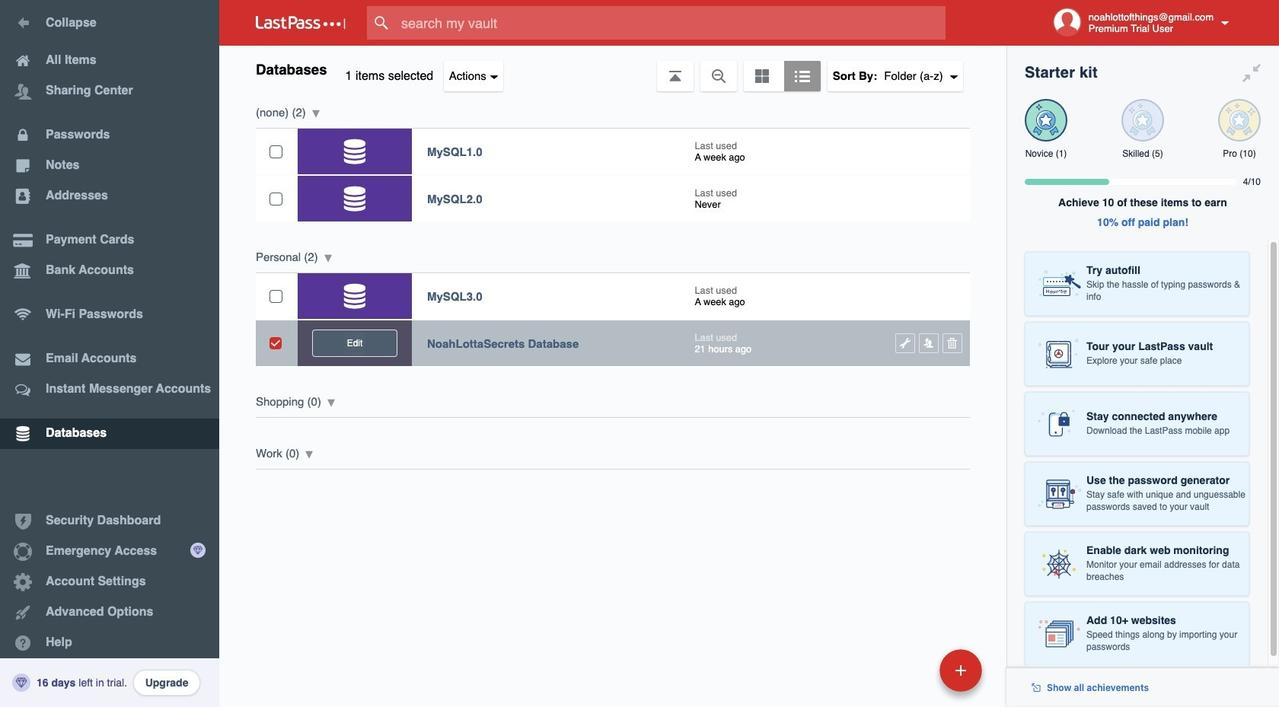 Task type: describe. For each thing, give the bounding box(es) containing it.
vault options navigation
[[219, 46, 1007, 91]]

new item element
[[835, 649, 988, 692]]

search my vault text field
[[367, 6, 976, 40]]

new item navigation
[[835, 645, 992, 708]]



Task type: vqa. For each thing, say whether or not it's contained in the screenshot.
text box
no



Task type: locate. For each thing, give the bounding box(es) containing it.
lastpass image
[[256, 16, 346, 30]]

main navigation navigation
[[0, 0, 219, 708]]

Search search field
[[367, 6, 976, 40]]



